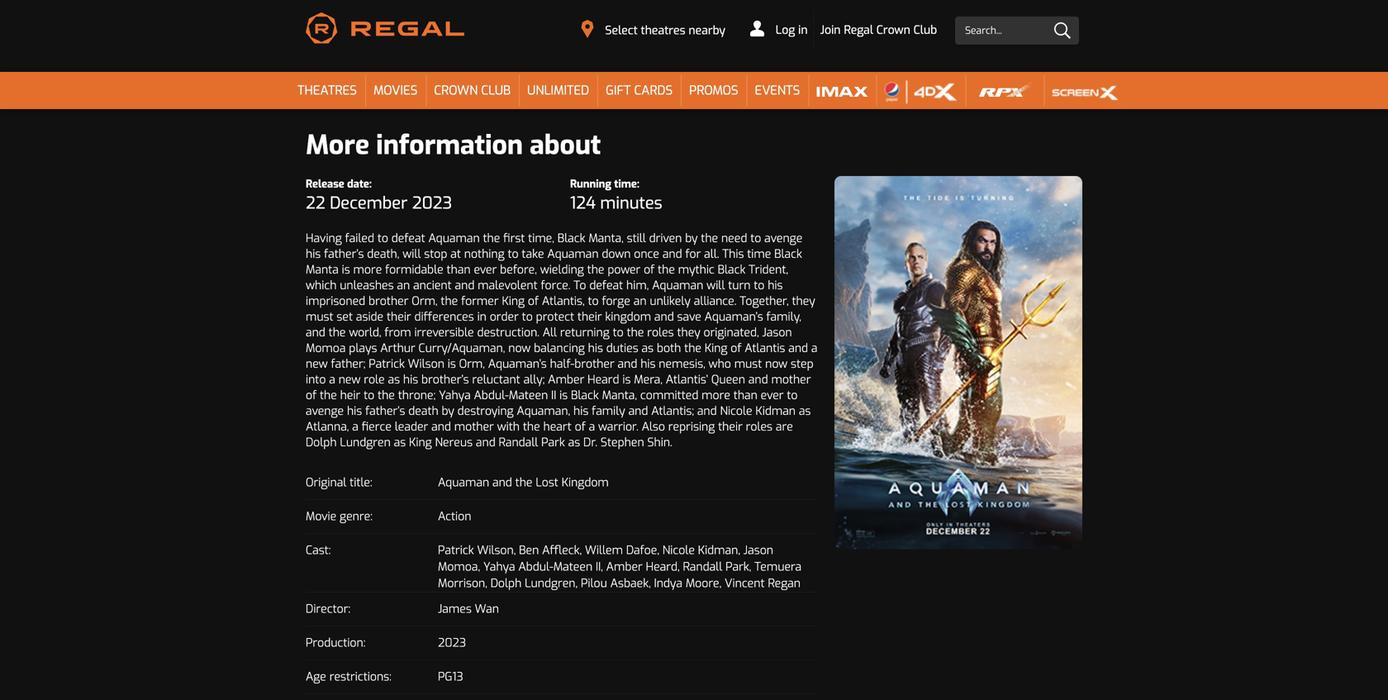 Task type: vqa. For each thing, say whether or not it's contained in the screenshot.
right Mateen
yes



Task type: describe. For each thing, give the bounding box(es) containing it.
the down kingdom
[[627, 325, 644, 340]]

a right into
[[329, 372, 335, 387]]

running time: 124 minutes
[[570, 177, 663, 214]]

kidman
[[756, 403, 796, 419]]

force.
[[541, 278, 571, 293]]

power
[[608, 262, 641, 277]]

events
[[755, 82, 800, 99]]

1 vertical spatial father's
[[365, 403, 405, 419]]

1 vertical spatial than
[[734, 388, 758, 403]]

world,
[[349, 325, 381, 340]]

the up nemesis,
[[684, 341, 702, 356]]

nothing
[[464, 246, 505, 262]]

promos
[[689, 82, 738, 99]]

him,
[[626, 278, 649, 293]]

heard
[[588, 372, 619, 387]]

to up the duties on the left of the page
[[613, 325, 624, 340]]

release date: 22 december 2023
[[306, 177, 452, 214]]

need
[[721, 231, 747, 246]]

fierce
[[362, 419, 392, 434]]

willem
[[585, 543, 623, 558]]

genre:
[[340, 509, 373, 524]]

0 horizontal spatial now
[[508, 341, 531, 356]]

his left family
[[574, 403, 589, 419]]

nereus
[[435, 435, 473, 450]]

cast:
[[306, 543, 331, 558]]

for
[[686, 246, 701, 262]]

as left both
[[642, 341, 654, 356]]

patrick inside patrick wilson, ben affleck, willem dafoe, nicole kidman, jason momoa, yahya abdul-mateen ii, amber heard, randall park, temuera morrison, dolph lundgren, pilou asbaek, indya moore, vincent regan
[[438, 543, 474, 558]]

in inside having failed to defeat aquaman the first time, black manta, still driven by the need to avenge his father's death, will stop at nothing to take aquaman down once and for all. this time black manta is more formidable than ever before, wielding the power of the mythic black trident, which unleashes an ancient and malevolent force. to defeat him, aquaman will turn to his imprisoned brother orm, the former king of atlantis, to forge an unlikely alliance. together, they must set aside their differences in order to protect their kingdom and save aquaman's family, and the world, from irreversible destruction.  all returning to the roles they originated, jason momoa plays arthur curry/aquaman, now balancing his duties as both the king of atlantis and a new father; patrick wilson is orm, aquaman's half-brother and his nemesis, who must now step into a new role as his brother's reluctant ally; amber heard is mera, atlantis' queen and mother of the heir to the throne; yahya abdul-mateen ii is black manta, committed more than ever to avenge his father's death by destroying aquaman, his family and atlantis; and nicole kidman as atlanna, a fierce leader and mother with the heart of a warrior. also reprising their roles are dolph lundgren as king nereus and randall park as dr. stephen shin.
[[477, 309, 487, 325]]

1 vertical spatial they
[[677, 325, 701, 340]]

date:
[[347, 177, 372, 191]]

to right 'order'
[[522, 309, 533, 325]]

0 horizontal spatial more
[[353, 262, 382, 277]]

plays
[[349, 341, 377, 356]]

the down 'down'
[[587, 262, 605, 277]]

1 horizontal spatial in
[[798, 22, 808, 38]]

1 horizontal spatial their
[[578, 309, 602, 325]]

returning
[[560, 325, 610, 340]]

who
[[709, 356, 731, 372]]

regan
[[768, 576, 801, 591]]

join regal crown club link
[[815, 10, 943, 50]]

0 horizontal spatial by
[[442, 403, 454, 419]]

of down once
[[644, 262, 655, 277]]

1 horizontal spatial mother
[[771, 372, 811, 387]]

black up trident,
[[775, 246, 802, 262]]

0 vertical spatial must
[[306, 309, 334, 325]]

unleashes
[[340, 278, 394, 293]]

wilson
[[408, 356, 445, 372]]

duties
[[606, 341, 639, 356]]

gift cards
[[606, 82, 673, 99]]

release
[[306, 177, 344, 191]]

information
[[376, 128, 523, 163]]

age restrictions:
[[306, 669, 392, 684]]

abdul- inside patrick wilson, ben affleck, willem dafoe, nicole kidman, jason momoa, yahya abdul-mateen ii, amber heard, randall park, temuera morrison, dolph lundgren, pilou asbaek, indya moore, vincent regan
[[519, 559, 554, 575]]

gift cards link
[[598, 72, 681, 109]]

his up mera,
[[641, 356, 656, 372]]

the down the role
[[378, 388, 395, 403]]

pilou
[[581, 576, 607, 591]]

heart
[[543, 419, 572, 434]]

aquaman and the lost kingdom
[[438, 475, 609, 490]]

and up step
[[789, 341, 808, 356]]

0 horizontal spatial their
[[387, 309, 411, 325]]

is right ii
[[560, 388, 568, 403]]

original
[[306, 475, 347, 490]]

and left lost
[[493, 475, 512, 490]]

2 horizontal spatial king
[[705, 341, 728, 356]]

mateen inside patrick wilson, ben affleck, willem dafoe, nicole kidman, jason momoa, yahya abdul-mateen ii, amber heard, randall park, temuera morrison, dolph lundgren, pilou asbaek, indya moore, vincent regan
[[554, 559, 593, 575]]

save
[[677, 309, 702, 325]]

aquaman up unlikely
[[652, 278, 704, 293]]

select theatres nearby
[[605, 23, 726, 38]]

protect
[[536, 309, 574, 325]]

1 vertical spatial manta,
[[602, 388, 637, 403]]

balancing
[[534, 341, 585, 356]]

to
[[574, 278, 586, 293]]

and down driven
[[663, 246, 682, 262]]

ally;
[[524, 372, 545, 387]]

age
[[306, 669, 326, 684]]

half-
[[550, 356, 575, 372]]

yahya inside patrick wilson, ben affleck, willem dafoe, nicole kidman, jason momoa, yahya abdul-mateen ii, amber heard, randall park, temuera morrison, dolph lundgren, pilou asbaek, indya moore, vincent regan
[[483, 559, 515, 575]]

regal
[[844, 22, 874, 38]]

destroying
[[458, 403, 514, 419]]

dolph inside patrick wilson, ben affleck, willem dafoe, nicole kidman, jason momoa, yahya abdul-mateen ii, amber heard, randall park, temuera morrison, dolph lundgren, pilou asbaek, indya moore, vincent regan
[[491, 576, 522, 591]]

family,
[[767, 309, 802, 325]]

1 vertical spatial avenge
[[306, 403, 344, 419]]

arthur
[[380, 341, 415, 356]]

nemesis,
[[659, 356, 706, 372]]

his down returning
[[588, 341, 603, 356]]

0 vertical spatial an
[[397, 278, 410, 293]]

yahya inside having failed to defeat aquaman the first time, black manta, still driven by the need to avenge his father's death, will stop at nothing to take aquaman down once and for all. this time black manta is more formidable than ever before, wielding the power of the mythic black trident, which unleashes an ancient and malevolent force. to defeat him, aquaman will turn to his imprisoned brother orm, the former king of atlantis, to forge an unlikely alliance. together, they must set aside their differences in order to protect their kingdom and save aquaman's family, and the world, from irreversible destruction.  all returning to the roles they originated, jason momoa plays arthur curry/aquaman, now balancing his duties as both the king of atlantis and a new father; patrick wilson is orm, aquaman's half-brother and his nemesis, who must now step into a new role as his brother's reluctant ally; amber heard is mera, atlantis' queen and mother of the heir to the throne; yahya abdul-mateen ii is black manta, committed more than ever to avenge his father's death by destroying aquaman, his family and atlantis; and nicole kidman as atlanna, a fierce leader and mother with the heart of a warrior. also reprising their roles are dolph lundgren as king nereus and randall park as dr. stephen shin.
[[439, 388, 471, 403]]

formidable
[[385, 262, 444, 277]]

0 vertical spatial orm,
[[412, 294, 438, 309]]

pg13
[[438, 669, 463, 684]]

pepsi 4dx logo image
[[885, 79, 957, 104]]

the up differences
[[441, 294, 458, 309]]

the down into
[[320, 388, 337, 403]]

1 vertical spatial roles
[[746, 419, 773, 434]]

amber inside patrick wilson, ben affleck, willem dafoe, nicole kidman, jason momoa, yahya abdul-mateen ii, amber heard, randall park, temuera morrison, dolph lundgren, pilou asbaek, indya moore, vincent regan
[[606, 559, 643, 575]]

director:
[[306, 601, 351, 617]]

as right the role
[[388, 372, 400, 387]]

the left lost
[[515, 475, 533, 490]]

once
[[634, 246, 660, 262]]

having
[[306, 231, 342, 246]]

join regal crown club
[[820, 22, 937, 38]]

manta
[[306, 262, 339, 277]]

1 vertical spatial aquaman's
[[488, 356, 547, 372]]

crown inside "link"
[[877, 22, 911, 38]]

park
[[541, 435, 565, 450]]

to up the together,
[[754, 278, 765, 293]]

1 vertical spatial defeat
[[590, 278, 623, 293]]

as left dr.
[[568, 435, 580, 450]]

wan
[[475, 601, 499, 617]]

step
[[791, 356, 814, 372]]

curry/aquaman,
[[419, 341, 505, 356]]

and up nereus
[[432, 419, 451, 434]]

1 horizontal spatial orm,
[[459, 356, 485, 372]]

warrior.
[[598, 419, 639, 434]]

black down this
[[718, 262, 746, 277]]

1 horizontal spatial more
[[702, 388, 731, 403]]

atlantis'
[[666, 372, 708, 387]]

events link
[[747, 72, 809, 109]]

about
[[530, 128, 601, 163]]

time
[[747, 246, 771, 262]]

0 horizontal spatial brother
[[369, 294, 409, 309]]

to down the role
[[364, 388, 375, 403]]

0 vertical spatial by
[[685, 231, 698, 246]]

0 vertical spatial roles
[[647, 325, 674, 340]]

as right kidman
[[799, 403, 811, 419]]

also
[[642, 419, 665, 434]]

black right time,
[[558, 231, 586, 246]]

lundgren,
[[525, 576, 578, 591]]

his up "throne;"
[[403, 372, 418, 387]]

ben
[[519, 543, 539, 558]]

1 vertical spatial 2023
[[438, 635, 466, 651]]

former
[[461, 294, 499, 309]]

1 horizontal spatial king
[[502, 294, 525, 309]]

club inside "link"
[[914, 22, 937, 38]]

temuera
[[755, 559, 802, 575]]

to down first
[[508, 246, 519, 262]]

order
[[490, 309, 519, 325]]

patrick inside having failed to defeat aquaman the first time, black manta, still driven by the need to avenge his father's death, will stop at nothing to take aquaman down once and for all. this time black manta is more formidable than ever before, wielding the power of the mythic black trident, which unleashes an ancient and malevolent force. to defeat him, aquaman will turn to his imprisoned brother orm, the former king of atlantis, to forge an unlikely alliance. together, they must set aside their differences in order to protect their kingdom and save aquaman's family, and the world, from irreversible destruction.  all returning to the roles they originated, jason momoa plays arthur curry/aquaman, now balancing his duties as both the king of atlantis and a new father; patrick wilson is orm, aquaman's half-brother and his nemesis, who must now step into a new role as his brother's reluctant ally; amber heard is mera, atlantis' queen and mother of the heir to the throne; yahya abdul-mateen ii is black manta, committed more than ever to avenge his father's death by destroying aquaman, his family and atlantis; and nicole kidman as atlanna, a fierce leader and mother with the heart of a warrior. also reprising their roles are dolph lundgren as king nereus and randall park as dr. stephen shin.
[[369, 356, 405, 372]]

restrictions:
[[330, 669, 392, 684]]

Search... text field
[[956, 17, 1079, 45]]

0 horizontal spatial crown
[[434, 82, 478, 99]]

0 horizontal spatial king
[[409, 435, 432, 450]]

of up dr.
[[575, 419, 586, 434]]

james wan
[[438, 601, 499, 617]]

malevolent
[[478, 278, 538, 293]]

the down aquaman, on the left bottom of the page
[[523, 419, 540, 434]]

dr.
[[583, 435, 598, 450]]

0 horizontal spatial club
[[481, 82, 511, 99]]

first
[[503, 231, 525, 246]]

the down set
[[329, 325, 346, 340]]

randall inside having failed to defeat aquaman the first time, black manta, still driven by the need to avenge his father's death, will stop at nothing to take aquaman down once and for all. this time black manta is more formidable than ever before, wielding the power of the mythic black trident, which unleashes an ancient and malevolent force. to defeat him, aquaman will turn to his imprisoned brother orm, the former king of atlantis, to forge an unlikely alliance. together, they must set aside their differences in order to protect their kingdom and save aquaman's family, and the world, from irreversible destruction.  all returning to the roles they originated, jason momoa plays arthur curry/aquaman, now balancing his duties as both the king of atlantis and a new father; patrick wilson is orm, aquaman's half-brother and his nemesis, who must now step into a new role as his brother's reluctant ally; amber heard is mera, atlantis' queen and mother of the heir to the throne; yahya abdul-mateen ii is black manta, committed more than ever to avenge his father's death by destroying aquaman, his family and atlantis; and nicole kidman as atlanna, a fierce leader and mother with the heart of a warrior. also reprising their roles are dolph lundgren as king nereus and randall park as dr. stephen shin.
[[499, 435, 538, 450]]

and down unlikely
[[654, 309, 674, 325]]

into
[[306, 372, 326, 387]]

to up time
[[751, 231, 761, 246]]

james
[[438, 601, 472, 617]]

imax image
[[817, 79, 868, 104]]

unlikely
[[650, 294, 691, 309]]

0 horizontal spatial will
[[403, 246, 421, 262]]

production:
[[306, 635, 366, 651]]

aquaman up at
[[429, 231, 480, 246]]

ii
[[551, 388, 556, 403]]

alliance.
[[694, 294, 737, 309]]

0 horizontal spatial than
[[447, 262, 471, 277]]

amber inside having failed to defeat aquaman the first time, black manta, still driven by the need to avenge his father's death, will stop at nothing to take aquaman down once and for all. this time black manta is more formidable than ever before, wielding the power of the mythic black trident, which unleashes an ancient and malevolent force. to defeat him, aquaman will turn to his imprisoned brother orm, the former king of atlantis, to forge an unlikely alliance. together, they must set aside their differences in order to protect their kingdom and save aquaman's family, and the world, from irreversible destruction.  all returning to the roles they originated, jason momoa plays arthur curry/aquaman, now balancing his duties as both the king of atlantis and a new father; patrick wilson is orm, aquaman's half-brother and his nemesis, who must now step into a new role as his brother's reluctant ally; amber heard is mera, atlantis' queen and mother of the heir to the throne; yahya abdul-mateen ii is black manta, committed more than ever to avenge his father's death by destroying aquaman, his family and atlantis; and nicole kidman as atlanna, a fierce leader and mother with the heart of a warrior. also reprising their roles are dolph lundgren as king nereus and randall park as dr. stephen shin.
[[548, 372, 585, 387]]

124
[[570, 192, 596, 214]]

1 vertical spatial new
[[339, 372, 361, 387]]

and up former
[[455, 278, 475, 293]]

1 horizontal spatial ever
[[761, 388, 784, 403]]

set
[[337, 309, 353, 325]]

momoa,
[[438, 559, 480, 575]]

committed
[[640, 388, 699, 403]]



Task type: locate. For each thing, give the bounding box(es) containing it.
will
[[403, 246, 421, 262], [707, 278, 725, 293]]

rpx - regal premium experience image
[[974, 79, 1036, 104]]

0 vertical spatial more
[[353, 262, 382, 277]]

promos link
[[681, 72, 747, 109]]

1 horizontal spatial an
[[634, 294, 647, 309]]

now down the atlantis
[[765, 356, 788, 372]]

0 horizontal spatial amber
[[548, 372, 585, 387]]

manta, up 'down'
[[589, 231, 624, 246]]

avenge up 'atlanna,'
[[306, 403, 344, 419]]

mother down destroying at left bottom
[[454, 419, 494, 434]]

mateen inside having failed to defeat aquaman the first time, black manta, still driven by the need to avenge his father's death, will stop at nothing to take aquaman down once and for all. this time black manta is more formidable than ever before, wielding the power of the mythic black trident, which unleashes an ancient and malevolent force. to defeat him, aquaman will turn to his imprisoned brother orm, the former king of atlantis, to forge an unlikely alliance. together, they must set aside their differences in order to protect their kingdom and save aquaman's family, and the world, from irreversible destruction.  all returning to the roles they originated, jason momoa plays arthur curry/aquaman, now balancing his duties as both the king of atlantis and a new father; patrick wilson is orm, aquaman's half-brother and his nemesis, who must now step into a new role as his brother's reluctant ally; amber heard is mera, atlantis' queen and mother of the heir to the throne; yahya abdul-mateen ii is black manta, committed more than ever to avenge his father's death by destroying aquaman, his family and atlantis; and nicole kidman as atlanna, a fierce leader and mother with the heart of a warrior. also reprising their roles are dolph lundgren as king nereus and randall park as dr. stephen shin.
[[509, 388, 548, 403]]

0 vertical spatial randall
[[499, 435, 538, 450]]

1 vertical spatial mateen
[[554, 559, 593, 575]]

patrick up momoa,
[[438, 543, 474, 558]]

mother down step
[[771, 372, 811, 387]]

1 vertical spatial randall
[[683, 559, 723, 575]]

this
[[723, 246, 744, 262]]

mateen down ally;
[[509, 388, 548, 403]]

king down leader
[[409, 435, 432, 450]]

their up returning
[[578, 309, 602, 325]]

and right queen
[[749, 372, 768, 387]]

park,
[[726, 559, 752, 575]]

a up lundgren
[[352, 419, 359, 434]]

king down malevolent
[[502, 294, 525, 309]]

2023 inside release date: 22 december 2023
[[412, 192, 452, 214]]

1 vertical spatial mother
[[454, 419, 494, 434]]

they up family,
[[792, 294, 815, 309]]

aquaman up wielding
[[547, 246, 599, 262]]

1 horizontal spatial now
[[765, 356, 788, 372]]

jason inside patrick wilson, ben affleck, willem dafoe, nicole kidman, jason momoa, yahya abdul-mateen ii, amber heard, randall park, temuera morrison, dolph lundgren, pilou asbaek, indya moore, vincent regan
[[744, 543, 774, 558]]

aquaman,
[[517, 403, 570, 419]]

1 horizontal spatial must
[[734, 356, 762, 372]]

1 vertical spatial amber
[[606, 559, 643, 575]]

is right manta
[[342, 262, 350, 277]]

heir
[[340, 388, 361, 403]]

avenge
[[765, 231, 803, 246], [306, 403, 344, 419]]

2023 up the pg13 at the left
[[438, 635, 466, 651]]

0 vertical spatial patrick
[[369, 356, 405, 372]]

randall down with
[[499, 435, 538, 450]]

movies
[[374, 82, 418, 99]]

nicole inside patrick wilson, ben affleck, willem dafoe, nicole kidman, jason momoa, yahya abdul-mateen ii, amber heard, randall park, temuera morrison, dolph lundgren, pilou asbaek, indya moore, vincent regan
[[663, 543, 695, 558]]

0 horizontal spatial mateen
[[509, 388, 548, 403]]

manta, up family
[[602, 388, 637, 403]]

more
[[353, 262, 382, 277], [702, 388, 731, 403]]

his down trident,
[[768, 278, 783, 293]]

dolph inside having failed to defeat aquaman the first time, black manta, still driven by the need to avenge his father's death, will stop at nothing to take aquaman down once and for all. this time black manta is more formidable than ever before, wielding the power of the mythic black trident, which unleashes an ancient and malevolent force. to defeat him, aquaman will turn to his imprisoned brother orm, the former king of atlantis, to forge an unlikely alliance. together, they must set aside their differences in order to protect their kingdom and save aquaman's family, and the world, from irreversible destruction.  all returning to the roles they originated, jason momoa plays arthur curry/aquaman, now balancing his duties as both the king of atlantis and a new father; patrick wilson is orm, aquaman's half-brother and his nemesis, who must now step into a new role as his brother's reluctant ally; amber heard is mera, atlantis' queen and mother of the heir to the throne; yahya abdul-mateen ii is black manta, committed more than ever to avenge his father's death by destroying aquaman, his family and atlantis; and nicole kidman as atlanna, a fierce leader and mother with the heart of a warrior. also reprising their roles are dolph lundgren as king nereus and randall park as dr. stephen shin.
[[306, 435, 337, 450]]

0 horizontal spatial an
[[397, 278, 410, 293]]

0 vertical spatial will
[[403, 246, 421, 262]]

of down originated,
[[731, 341, 742, 356]]

more
[[306, 128, 369, 163]]

an down the formidable
[[397, 278, 410, 293]]

1 horizontal spatial mateen
[[554, 559, 593, 575]]

0 horizontal spatial yahya
[[439, 388, 471, 403]]

affleck,
[[542, 543, 582, 558]]

map marker icon image
[[582, 20, 594, 38]]

in right log
[[798, 22, 808, 38]]

as down leader
[[394, 435, 406, 450]]

crown club
[[434, 82, 511, 99]]

new up into
[[306, 356, 328, 372]]

more up the unleashes
[[353, 262, 382, 277]]

reluctant
[[472, 372, 520, 387]]

together,
[[740, 294, 789, 309]]

atlantis
[[745, 341, 785, 356]]

their right reprising
[[718, 419, 743, 434]]

aquaman's
[[705, 309, 763, 325], [488, 356, 547, 372]]

and up "also"
[[629, 403, 648, 419]]

turn
[[728, 278, 751, 293]]

yahya down brother's
[[439, 388, 471, 403]]

dolph down 'atlanna,'
[[306, 435, 337, 450]]

jason inside having failed to defeat aquaman the first time, black manta, still driven by the need to avenge his father's death, will stop at nothing to take aquaman down once and for all. this time black manta is more formidable than ever before, wielding the power of the mythic black trident, which unleashes an ancient and malevolent force. to defeat him, aquaman will turn to his imprisoned brother orm, the former king of atlantis, to forge an unlikely alliance. together, they must set aside their differences in order to protect their kingdom and save aquaman's family, and the world, from irreversible destruction.  all returning to the roles they originated, jason momoa plays arthur curry/aquaman, now balancing his duties as both the king of atlantis and a new father; patrick wilson is orm, aquaman's half-brother and his nemesis, who must now step into a new role as his brother's reluctant ally; amber heard is mera, atlantis' queen and mother of the heir to the throne; yahya abdul-mateen ii is black manta, committed more than ever to avenge his father's death by destroying aquaman, his family and atlantis; and nicole kidman as atlanna, a fierce leader and mother with the heart of a warrior. also reprising their roles are dolph lundgren as king nereus and randall park as dr. stephen shin.
[[762, 325, 792, 340]]

1 vertical spatial ever
[[761, 388, 784, 403]]

a up step
[[811, 341, 818, 356]]

atlantis;
[[651, 403, 694, 419]]

dolph up the wan
[[491, 576, 522, 591]]

1 horizontal spatial new
[[339, 372, 361, 387]]

lost
[[536, 475, 559, 490]]

wilson,
[[477, 543, 516, 558]]

screenx image
[[1053, 79, 1119, 104]]

is up brother's
[[448, 356, 456, 372]]

1 horizontal spatial by
[[685, 231, 698, 246]]

user icon image
[[750, 20, 764, 37]]

crown up more information about at the left of page
[[434, 82, 478, 99]]

patrick
[[369, 356, 405, 372], [438, 543, 474, 558]]

imprisoned
[[306, 294, 365, 309]]

abdul- down ben
[[519, 559, 554, 575]]

aquaman's up originated,
[[705, 309, 763, 325]]

0 horizontal spatial mother
[[454, 419, 494, 434]]

by
[[685, 231, 698, 246], [442, 403, 454, 419]]

0 horizontal spatial in
[[477, 309, 487, 325]]

0 horizontal spatial dolph
[[306, 435, 337, 450]]

0 vertical spatial defeat
[[392, 231, 425, 246]]

nicole down queen
[[720, 403, 753, 419]]

0 vertical spatial abdul-
[[474, 388, 509, 403]]

0 vertical spatial crown
[[877, 22, 911, 38]]

nicole up heard,
[[663, 543, 695, 558]]

theatres link
[[289, 72, 365, 109]]

trident,
[[749, 262, 788, 277]]

0 vertical spatial manta,
[[589, 231, 624, 246]]

father's up fierce
[[365, 403, 405, 419]]

moore,
[[686, 576, 722, 591]]

indya
[[654, 576, 683, 591]]

their up from
[[387, 309, 411, 325]]

ever down nothing
[[474, 262, 497, 277]]

22
[[306, 192, 325, 214]]

destruction.
[[477, 325, 540, 340]]

1 horizontal spatial club
[[914, 22, 937, 38]]

wielding
[[540, 262, 584, 277]]

0 horizontal spatial aquaman's
[[488, 356, 547, 372]]

1 vertical spatial orm,
[[459, 356, 485, 372]]

asbaek,
[[610, 576, 651, 591]]

death
[[408, 403, 439, 419]]

1 vertical spatial brother
[[575, 356, 615, 372]]

randall up moore,
[[683, 559, 723, 575]]

will up alliance.
[[707, 278, 725, 293]]

1 vertical spatial more
[[702, 388, 731, 403]]

jason up temuera
[[744, 543, 774, 558]]

crown club link
[[426, 72, 519, 109]]

0 vertical spatial nicole
[[720, 403, 753, 419]]

0 vertical spatial yahya
[[439, 388, 471, 403]]

1 horizontal spatial brother
[[575, 356, 615, 372]]

black down the heard
[[571, 388, 599, 403]]

unlimited
[[527, 82, 589, 99]]

0 vertical spatial new
[[306, 356, 328, 372]]

1 horizontal spatial crown
[[877, 22, 911, 38]]

mera,
[[634, 372, 663, 387]]

regal image
[[306, 12, 464, 43]]

0 vertical spatial aquaman's
[[705, 309, 763, 325]]

kingdom
[[562, 475, 609, 490]]

0 horizontal spatial new
[[306, 356, 328, 372]]

new up heir
[[339, 372, 361, 387]]

the up nothing
[[483, 231, 500, 246]]

1 vertical spatial king
[[705, 341, 728, 356]]

than down at
[[447, 262, 471, 277]]

1 vertical spatial yahya
[[483, 559, 515, 575]]

originated,
[[704, 325, 759, 340]]

0 vertical spatial mother
[[771, 372, 811, 387]]

before,
[[500, 262, 537, 277]]

1 horizontal spatial patrick
[[438, 543, 474, 558]]

death,
[[367, 246, 400, 262]]

brother up aside
[[369, 294, 409, 309]]

ever up kidman
[[761, 388, 784, 403]]

gift
[[606, 82, 631, 99]]

defeat up death,
[[392, 231, 425, 246]]

theatres
[[641, 23, 686, 38]]

0 horizontal spatial they
[[677, 325, 701, 340]]

ancient
[[413, 278, 452, 293]]

1 horizontal spatial randall
[[683, 559, 723, 575]]

his down heir
[[347, 403, 362, 419]]

1 horizontal spatial abdul-
[[519, 559, 554, 575]]

abdul-
[[474, 388, 509, 403], [519, 559, 554, 575]]

and up 'momoa'
[[306, 325, 325, 340]]

defeat up forge
[[590, 278, 623, 293]]

aside
[[356, 309, 384, 325]]

randall inside patrick wilson, ben affleck, willem dafoe, nicole kidman, jason momoa, yahya abdul-mateen ii, amber heard, randall park, temuera morrison, dolph lundgren, pilou asbaek, indya moore, vincent regan
[[683, 559, 723, 575]]

in down former
[[477, 309, 487, 325]]

of up the protect
[[528, 294, 539, 309]]

select theatres nearby link
[[571, 16, 736, 44]]

kingdom
[[605, 309, 651, 325]]

1 horizontal spatial will
[[707, 278, 725, 293]]

time:
[[614, 177, 640, 191]]

select
[[605, 23, 638, 38]]

must down the imprisoned
[[306, 309, 334, 325]]

ii,
[[596, 559, 603, 575]]

a
[[811, 341, 818, 356], [329, 372, 335, 387], [352, 419, 359, 434], [589, 419, 595, 434]]

1 vertical spatial by
[[442, 403, 454, 419]]

an down him,
[[634, 294, 647, 309]]

movie genre:
[[306, 509, 373, 524]]

nicole
[[720, 403, 753, 419], [663, 543, 695, 558]]

0 horizontal spatial nicole
[[663, 543, 695, 558]]

brother
[[369, 294, 409, 309], [575, 356, 615, 372]]

kidman,
[[698, 543, 740, 558]]

abdul- inside having failed to defeat aquaman the first time, black manta, still driven by the need to avenge his father's death, will stop at nothing to take aquaman down once and for all. this time black manta is more formidable than ever before, wielding the power of the mythic black trident, which unleashes an ancient and malevolent force. to defeat him, aquaman will turn to his imprisoned brother orm, the former king of atlantis, to forge an unlikely alliance. together, they must set aside their differences in order to protect their kingdom and save aquaman's family, and the world, from irreversible destruction.  all returning to the roles they originated, jason momoa plays arthur curry/aquaman, now balancing his duties as both the king of atlantis and a new father; patrick wilson is orm, aquaman's half-brother and his nemesis, who must now step into a new role as his brother's reluctant ally; amber heard is mera, atlantis' queen and mother of the heir to the throne; yahya abdul-mateen ii is black manta, committed more than ever to avenge his father's death by destroying aquaman, his family and atlantis; and nicole kidman as atlanna, a fierce leader and mother with the heart of a warrior. also reprising their roles are dolph lundgren as king nereus and randall park as dr. stephen shin.
[[474, 388, 509, 403]]

unlimited link
[[519, 72, 598, 109]]

0 vertical spatial club
[[914, 22, 937, 38]]

heard,
[[646, 559, 680, 575]]

1 horizontal spatial avenge
[[765, 231, 803, 246]]

0 vertical spatial now
[[508, 341, 531, 356]]

0 horizontal spatial ever
[[474, 262, 497, 277]]

both
[[657, 341, 681, 356]]

0 vertical spatial jason
[[762, 325, 792, 340]]

0 horizontal spatial defeat
[[392, 231, 425, 246]]

1 vertical spatial patrick
[[438, 543, 474, 558]]

momoa
[[306, 341, 346, 356]]

driven
[[649, 231, 682, 246]]

nicole inside having failed to defeat aquaman the first time, black manta, still driven by the need to avenge his father's death, will stop at nothing to take aquaman down once and for all. this time black manta is more formidable than ever before, wielding the power of the mythic black trident, which unleashes an ancient and malevolent force. to defeat him, aquaman will turn to his imprisoned brother orm, the former king of atlantis, to forge an unlikely alliance. together, they must set aside their differences in order to protect their kingdom and save aquaman's family, and the world, from irreversible destruction.  all returning to the roles they originated, jason momoa plays arthur curry/aquaman, now balancing his duties as both the king of atlantis and a new father; patrick wilson is orm, aquaman's half-brother and his nemesis, who must now step into a new role as his brother's reluctant ally; amber heard is mera, atlantis' queen and mother of the heir to the throne; yahya abdul-mateen ii is black manta, committed more than ever to avenge his father's death by destroying aquaman, his family and atlantis; and nicole kidman as atlanna, a fierce leader and mother with the heart of a warrior. also reprising their roles are dolph lundgren as king nereus and randall park as dr. stephen shin.
[[720, 403, 753, 419]]

1 vertical spatial an
[[634, 294, 647, 309]]

new
[[306, 356, 328, 372], [339, 372, 361, 387]]

2 horizontal spatial their
[[718, 419, 743, 434]]

having failed to defeat aquaman the first time, black manta, still driven by the need to avenge his father's death, will stop at nothing to take aquaman down once and for all. this time black manta is more formidable than ever before, wielding the power of the mythic black trident, which unleashes an ancient and malevolent force. to defeat him, aquaman will turn to his imprisoned brother orm, the former king of atlantis, to forge an unlikely alliance. together, they must set aside their differences in order to protect their kingdom and save aquaman's family, and the world, from irreversible destruction.  all returning to the roles they originated, jason momoa plays arthur curry/aquaman, now balancing his duties as both the king of atlantis and a new father; patrick wilson is orm, aquaman's half-brother and his nemesis, who must now step into a new role as his brother's reluctant ally; amber heard is mera, atlantis' queen and mother of the heir to the throne; yahya abdul-mateen ii is black manta, committed more than ever to avenge his father's death by destroying aquaman, his family and atlantis; and nicole kidman as atlanna, a fierce leader and mother with the heart of a warrior. also reprising their roles are dolph lundgren as king nereus and randall park as dr. stephen shin.
[[306, 231, 818, 450]]

patrick down arthur
[[369, 356, 405, 372]]

club left unlimited
[[481, 82, 511, 99]]

1 horizontal spatial aquaman's
[[705, 309, 763, 325]]

shin.
[[648, 435, 672, 450]]

aquaman and the lost kingdom image
[[835, 176, 1083, 549]]

0 vertical spatial in
[[798, 22, 808, 38]]

and up reprising
[[697, 403, 717, 419]]

1 vertical spatial dolph
[[491, 576, 522, 591]]

0 vertical spatial ever
[[474, 262, 497, 277]]

and down destroying at left bottom
[[476, 435, 496, 450]]

his up manta
[[306, 246, 321, 262]]

to up death,
[[378, 231, 388, 246]]

to left forge
[[588, 294, 599, 309]]

and down the duties on the left of the page
[[618, 356, 637, 372]]

the down once
[[658, 262, 675, 277]]

club up pepsi 4dx logo
[[914, 22, 937, 38]]

log in
[[773, 22, 808, 38]]

1 vertical spatial nicole
[[663, 543, 695, 558]]

to up kidman
[[787, 388, 798, 403]]

yahya
[[439, 388, 471, 403], [483, 559, 515, 575]]

of down into
[[306, 388, 317, 403]]

aquaman up action
[[438, 475, 489, 490]]

1 vertical spatial jason
[[744, 543, 774, 558]]

0 vertical spatial king
[[502, 294, 525, 309]]

1 horizontal spatial dolph
[[491, 576, 522, 591]]

1 horizontal spatial they
[[792, 294, 815, 309]]

0 vertical spatial mateen
[[509, 388, 548, 403]]

morrison,
[[438, 576, 488, 591]]

than
[[447, 262, 471, 277], [734, 388, 758, 403]]

by up the for
[[685, 231, 698, 246]]

the up 'all.' at the right top of the page
[[701, 231, 718, 246]]

0 vertical spatial brother
[[369, 294, 409, 309]]

a up dr.
[[589, 419, 595, 434]]

1 horizontal spatial yahya
[[483, 559, 515, 575]]

from
[[385, 325, 411, 340]]

more down queen
[[702, 388, 731, 403]]

stephen
[[601, 435, 644, 450]]

0 horizontal spatial father's
[[324, 246, 364, 262]]

vincent
[[725, 576, 765, 591]]

and
[[663, 246, 682, 262], [455, 278, 475, 293], [654, 309, 674, 325], [306, 325, 325, 340], [789, 341, 808, 356], [618, 356, 637, 372], [749, 372, 768, 387], [629, 403, 648, 419], [697, 403, 717, 419], [432, 419, 451, 434], [476, 435, 496, 450], [493, 475, 512, 490]]

log
[[776, 22, 795, 38]]

dolph
[[306, 435, 337, 450], [491, 576, 522, 591]]

1 horizontal spatial nicole
[[720, 403, 753, 419]]

0 vertical spatial they
[[792, 294, 815, 309]]

1 vertical spatial crown
[[434, 82, 478, 99]]

is left mera,
[[623, 372, 631, 387]]

0 vertical spatial than
[[447, 262, 471, 277]]

2 vertical spatial king
[[409, 435, 432, 450]]

orm, down curry/aquaman, at the left
[[459, 356, 485, 372]]

1 vertical spatial abdul-
[[519, 559, 554, 575]]

1 vertical spatial now
[[765, 356, 788, 372]]

0 vertical spatial avenge
[[765, 231, 803, 246]]

1 horizontal spatial roles
[[746, 419, 773, 434]]



